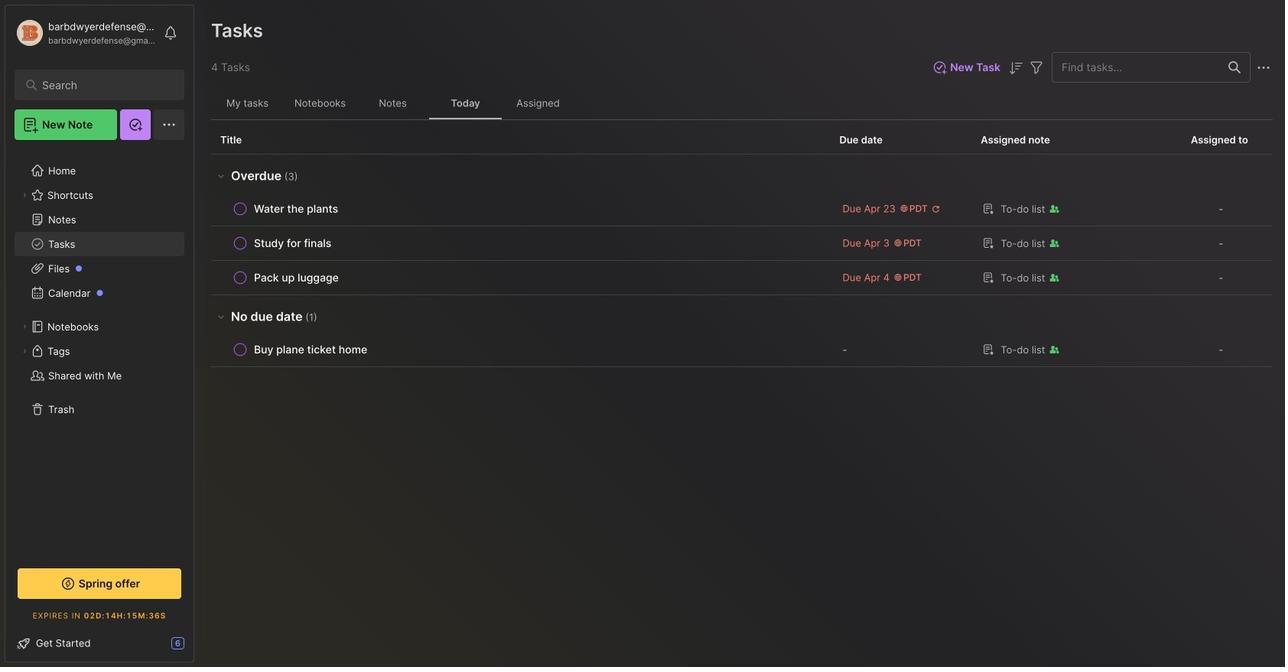 Task type: describe. For each thing, give the bounding box(es) containing it.
water the plants 1 cell
[[254, 201, 338, 217]]

expand tags image
[[20, 347, 29, 356]]

Help and Learning task checklist field
[[5, 631, 194, 656]]

Filter tasks field
[[1028, 58, 1046, 77]]

Account field
[[15, 18, 156, 48]]

filter tasks image
[[1028, 59, 1046, 77]]

Search text field
[[42, 78, 164, 93]]

main element
[[0, 0, 199, 667]]

More actions and view options field
[[1251, 58, 1273, 77]]



Task type: locate. For each thing, give the bounding box(es) containing it.
Sort tasks by… field
[[1007, 58, 1025, 77]]

row group
[[211, 155, 1273, 367]]

collapse noduedate image
[[215, 311, 227, 323]]

None search field
[[42, 76, 164, 94]]

more actions and view options image
[[1255, 59, 1273, 77]]

buy plane ticket home 5 cell
[[254, 342, 367, 357]]

expand notebooks image
[[20, 322, 29, 331]]

study for finals 2 cell
[[254, 236, 332, 251]]

tree inside the main element
[[5, 149, 194, 552]]

tree
[[5, 149, 194, 552]]

Find tasks… text field
[[1053, 55, 1220, 80]]

none search field inside the main element
[[42, 76, 164, 94]]

pack up luggage 3 cell
[[254, 270, 339, 285]]

row
[[211, 192, 1273, 227], [220, 198, 821, 220], [211, 227, 1273, 261], [220, 233, 821, 254], [211, 261, 1273, 295], [220, 267, 821, 288], [211, 333, 1273, 367], [220, 339, 821, 360]]

collapse overdue image
[[215, 170, 227, 182]]

click to collapse image
[[193, 639, 205, 657]]



Task type: vqa. For each thing, say whether or not it's contained in the screenshot.
Note Window element
no



